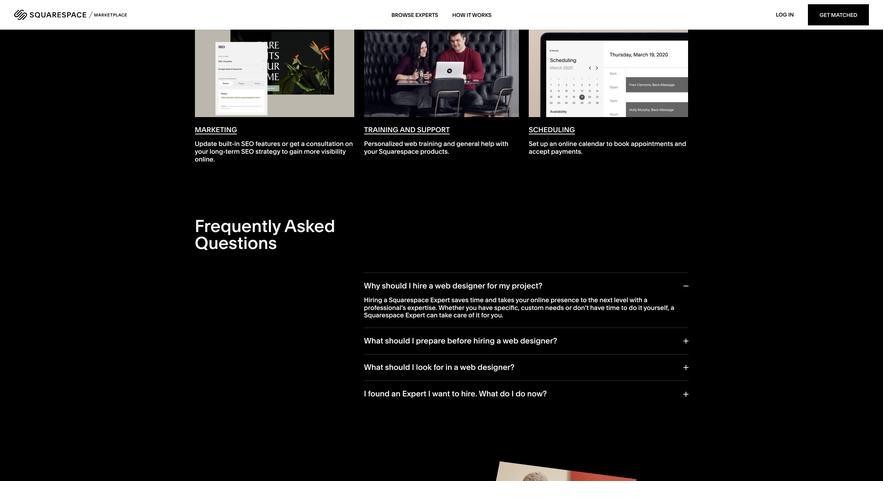 Task type: locate. For each thing, give the bounding box(es) containing it.
or left the 'don't'
[[566, 304, 572, 312]]

designer? up what should i look for in a web designer? button
[[521, 336, 557, 346]]

an right up
[[550, 140, 557, 148]]

a right hire
[[429, 281, 433, 291]]

1 vertical spatial designer?
[[478, 363, 515, 372]]

time down designer
[[470, 296, 484, 304]]

with inside personalized web training and general help with your squarespace products.
[[496, 140, 509, 148]]

1 horizontal spatial do
[[516, 389, 526, 399]]

marketing link
[[195, 21, 354, 135]]

expert for i
[[403, 389, 427, 399]]

help
[[481, 140, 495, 148]]

1 horizontal spatial your
[[364, 147, 378, 156]]

how it works link
[[453, 4, 492, 25]]

i
[[409, 281, 411, 291], [412, 336, 414, 346], [412, 363, 414, 372], [364, 389, 366, 399], [428, 389, 431, 399], [512, 389, 514, 399]]

or
[[282, 140, 288, 148], [566, 304, 572, 312]]

calendar
[[579, 140, 605, 148]]

i left "look"
[[412, 363, 414, 372]]

a
[[301, 140, 305, 148], [429, 281, 433, 291], [384, 296, 388, 304], [644, 296, 648, 304], [671, 304, 675, 312], [497, 336, 501, 346], [454, 363, 459, 372]]

appointments
[[631, 140, 674, 148]]

i found an expert i want to hire. what do i do now?
[[364, 389, 547, 399]]

with right level
[[630, 296, 643, 304]]

your left long-
[[195, 147, 208, 156]]

want
[[432, 389, 450, 399]]

0 horizontal spatial time
[[470, 296, 484, 304]]

in right long-
[[234, 140, 240, 148]]

browse experts link
[[392, 4, 438, 25]]

0 vertical spatial squarespace
[[379, 147, 419, 156]]

1 horizontal spatial designer?
[[521, 336, 557, 346]]

hire
[[413, 281, 427, 291]]

1 horizontal spatial online
[[559, 140, 577, 148]]

designer
[[453, 281, 485, 291]]

0 vertical spatial what
[[364, 336, 383, 346]]

designer?
[[521, 336, 557, 346], [478, 363, 515, 372]]

list containing marketing
[[195, 0, 694, 183]]

0 vertical spatial in
[[234, 140, 240, 148]]

for
[[487, 281, 497, 291], [481, 311, 490, 319], [434, 363, 444, 372]]

1 horizontal spatial in
[[446, 363, 452, 372]]

an inside button
[[392, 389, 401, 399]]

online down "project?"
[[531, 296, 549, 304]]

2 horizontal spatial your
[[516, 296, 529, 304]]

1 vertical spatial in
[[446, 363, 452, 372]]

scheduling list item
[[524, 21, 689, 183]]

expert up take on the bottom
[[430, 296, 450, 304]]

training
[[364, 126, 399, 134]]

0 horizontal spatial an
[[392, 389, 401, 399]]

a inside what should i look for in a web designer? button
[[454, 363, 459, 372]]

2 vertical spatial what
[[479, 389, 498, 399]]

your
[[195, 147, 208, 156], [364, 147, 378, 156], [516, 296, 529, 304]]

what for what should i prepare before hiring a web designer?
[[364, 336, 383, 346]]

up
[[540, 140, 548, 148]]

with
[[496, 140, 509, 148], [630, 296, 643, 304]]

book
[[614, 140, 630, 148]]

what should i look for in a web designer? button
[[364, 363, 689, 372]]

look
[[416, 363, 432, 372]]

0 horizontal spatial in
[[234, 140, 240, 148]]

1 horizontal spatial time
[[607, 304, 620, 312]]

web down training and support
[[405, 140, 418, 148]]

squarespace down hiring at the bottom left of page
[[364, 311, 404, 319]]

0 horizontal spatial or
[[282, 140, 288, 148]]

to left "gain"
[[282, 147, 288, 156]]

0 vertical spatial with
[[496, 140, 509, 148]]

a right hiring at the bottom left of page
[[384, 296, 388, 304]]

hiring
[[474, 336, 495, 346]]

expert left want
[[403, 389, 427, 399]]

0 vertical spatial for
[[487, 281, 497, 291]]

your right on
[[364, 147, 378, 156]]

what up found in the left of the page
[[364, 363, 383, 372]]

your inside hiring a squarespace expert saves time and takes your online presence to the next level with a professional's expertise. whether you have specific, custom needs or don't have time to do it yourself, a squarespace expert can take care of it for you.
[[516, 296, 529, 304]]

1 vertical spatial an
[[392, 389, 401, 399]]

seo
[[241, 140, 254, 148], [241, 147, 254, 156]]

time
[[470, 296, 484, 304], [607, 304, 620, 312]]

should left prepare
[[385, 336, 410, 346]]

or left the get
[[282, 140, 288, 148]]

an for found
[[392, 389, 401, 399]]

for left you.
[[481, 311, 490, 319]]

why should i hire a web designer for my project?
[[364, 281, 543, 291]]

a inside why should i hire a web designer for my project? button
[[429, 281, 433, 291]]

should
[[382, 281, 407, 291], [385, 336, 410, 346], [385, 363, 410, 372]]

an inside set up an online calendar to book appointments and accept payments.
[[550, 140, 557, 148]]

to left book
[[607, 140, 613, 148]]

should for prepare
[[385, 336, 410, 346]]

2 horizontal spatial do
[[629, 304, 637, 312]]

in right "look"
[[446, 363, 452, 372]]

0 vertical spatial designer?
[[521, 336, 557, 346]]

what right hire.
[[479, 389, 498, 399]]

and left general
[[444, 140, 455, 148]]

a up i found an expert i want to hire. what do i do now?
[[454, 363, 459, 372]]

hiring a squarespace expert saves time and takes your online presence to the next level with a professional's expertise. whether you have specific, custom needs or don't have time to do it yourself, a squarespace expert can take care of it for you.
[[364, 296, 675, 319]]

0 horizontal spatial have
[[479, 304, 493, 312]]

squarespace down training and support
[[379, 147, 419, 156]]

personalized
[[364, 140, 403, 148]]

scheduling
[[529, 126, 575, 134]]

and
[[400, 126, 416, 134], [444, 140, 455, 148], [675, 140, 687, 148], [485, 296, 497, 304]]

with right help
[[496, 140, 509, 148]]

1 have from the left
[[479, 304, 493, 312]]

your inside personalized web training and general help with your squarespace products.
[[364, 147, 378, 156]]

1 horizontal spatial with
[[630, 296, 643, 304]]

general
[[457, 140, 480, 148]]

online inside set up an online calendar to book appointments and accept payments.
[[559, 140, 577, 148]]

a inside what should i prepare before hiring a web designer? button
[[497, 336, 501, 346]]

web right hire
[[435, 281, 451, 291]]

yourself,
[[644, 304, 670, 312]]

to inside set up an online calendar to book appointments and accept payments.
[[607, 140, 613, 148]]

1 vertical spatial what
[[364, 363, 383, 372]]

to
[[607, 140, 613, 148], [282, 147, 288, 156], [581, 296, 587, 304], [622, 304, 628, 312], [452, 389, 460, 399]]

i left hire
[[409, 281, 411, 291]]

0 vertical spatial online
[[559, 140, 577, 148]]

1 vertical spatial expert
[[406, 311, 425, 319]]

squarespace
[[379, 147, 419, 156], [389, 296, 429, 304], [364, 311, 404, 319]]

have right the you
[[479, 304, 493, 312]]

and inside personalized web training and general help with your squarespace products.
[[444, 140, 455, 148]]

to left hire.
[[452, 389, 460, 399]]

1 horizontal spatial an
[[550, 140, 557, 148]]

0 vertical spatial should
[[382, 281, 407, 291]]

get matched
[[820, 11, 858, 18]]

an right found in the left of the page
[[392, 389, 401, 399]]

or inside hiring a squarespace expert saves time and takes your online presence to the next level with a professional's expertise. whether you have specific, custom needs or don't have time to do it yourself, a squarespace expert can take care of it for you.
[[566, 304, 572, 312]]

update built-in seo features or get a consultation on your long-term seo strategy to gain more visibility online.
[[195, 140, 353, 163]]

support
[[417, 126, 450, 134]]

it right of
[[476, 311, 480, 319]]

in inside update built-in seo features or get a consultation on your long-term seo strategy to gain more visibility online.
[[234, 140, 240, 148]]

2 vertical spatial expert
[[403, 389, 427, 399]]

it
[[467, 11, 471, 18]]

web
[[405, 140, 418, 148], [435, 281, 451, 291], [503, 336, 519, 346], [460, 363, 476, 372]]

should for look
[[385, 363, 410, 372]]

log in link
[[776, 11, 794, 18]]

0 vertical spatial expert
[[430, 296, 450, 304]]

a right hiring
[[497, 336, 501, 346]]

1 vertical spatial or
[[566, 304, 572, 312]]

1 vertical spatial with
[[630, 296, 643, 304]]

0 horizontal spatial it
[[476, 311, 480, 319]]

0 horizontal spatial your
[[195, 147, 208, 156]]

1 horizontal spatial or
[[566, 304, 572, 312]]

what down professional's on the left bottom of page
[[364, 336, 383, 346]]

to left the
[[581, 296, 587, 304]]

matched
[[832, 11, 858, 18]]

1 vertical spatial should
[[385, 336, 410, 346]]

a right the get
[[301, 140, 305, 148]]

takes
[[498, 296, 515, 304]]

should for hire
[[382, 281, 407, 291]]

0 horizontal spatial with
[[496, 140, 509, 148]]

what for what should i look for in a web designer?
[[364, 363, 383, 372]]

1 vertical spatial online
[[531, 296, 549, 304]]

your down why should i hire a web designer for my project? button
[[516, 296, 529, 304]]

expert inside i found an expert i want to hire. what do i do now? button
[[403, 389, 427, 399]]

built-
[[219, 140, 234, 148]]

i inside what should i look for in a web designer? button
[[412, 363, 414, 372]]

for left my
[[487, 281, 497, 291]]

2 vertical spatial should
[[385, 363, 410, 372]]

for right "look"
[[434, 363, 444, 372]]

0 horizontal spatial online
[[531, 296, 549, 304]]

2 vertical spatial squarespace
[[364, 311, 404, 319]]

it left yourself, at the bottom right
[[639, 304, 643, 312]]

list
[[195, 0, 694, 183]]

browse experts
[[392, 11, 438, 18]]

list item
[[195, 0, 359, 21], [359, 0, 524, 21], [524, 0, 689, 21]]

0 horizontal spatial do
[[500, 389, 510, 399]]

squarespace down hire
[[389, 296, 429, 304]]

1 list item from the left
[[195, 0, 359, 21]]

visibility
[[321, 147, 346, 156]]

i left prepare
[[412, 336, 414, 346]]

online down scheduling
[[559, 140, 577, 148]]

designer? down hiring
[[478, 363, 515, 372]]

hiring
[[364, 296, 382, 304]]

2 have from the left
[[591, 304, 605, 312]]

it
[[639, 304, 643, 312], [476, 311, 480, 319]]

why should i hire a web designer for my project? button
[[364, 281, 689, 291]]

1 horizontal spatial have
[[591, 304, 605, 312]]

do
[[629, 304, 637, 312], [500, 389, 510, 399], [516, 389, 526, 399]]

0 vertical spatial an
[[550, 140, 557, 148]]

expert
[[430, 296, 450, 304], [406, 311, 425, 319], [403, 389, 427, 399]]

time right the
[[607, 304, 620, 312]]

should right why
[[382, 281, 407, 291]]

log
[[776, 11, 787, 18]]

0 horizontal spatial designer?
[[478, 363, 515, 372]]

expert left can
[[406, 311, 425, 319]]

web inside personalized web training and general help with your squarespace products.
[[405, 140, 418, 148]]

and right appointments
[[675, 140, 687, 148]]

an
[[550, 140, 557, 148], [392, 389, 401, 399]]

0 vertical spatial or
[[282, 140, 288, 148]]

and left takes
[[485, 296, 497, 304]]

online
[[559, 140, 577, 148], [531, 296, 549, 304]]

to right next
[[622, 304, 628, 312]]

designer? for what should i look for in a web designer?
[[478, 363, 515, 372]]

should left "look"
[[385, 363, 410, 372]]

in
[[234, 140, 240, 148], [446, 363, 452, 372]]

and inside set up an online calendar to book appointments and accept payments.
[[675, 140, 687, 148]]

the
[[589, 296, 598, 304]]

saves
[[452, 296, 469, 304]]

1 vertical spatial for
[[481, 311, 490, 319]]

have right the 'don't'
[[591, 304, 605, 312]]



Task type: vqa. For each thing, say whether or not it's contained in the screenshot.
found at the bottom
yes



Task type: describe. For each thing, give the bounding box(es) containing it.
get
[[290, 140, 300, 148]]

2 list item from the left
[[359, 0, 524, 21]]

asked
[[285, 216, 335, 236]]

scheduling link
[[529, 21, 689, 135]]

web right hiring
[[503, 336, 519, 346]]

a inside update built-in seo features or get a consultation on your long-term seo strategy to gain more visibility online.
[[301, 140, 305, 148]]

2 vertical spatial for
[[434, 363, 444, 372]]

browse
[[392, 11, 414, 18]]

how it works
[[453, 11, 492, 18]]

features
[[256, 140, 281, 148]]

custom
[[521, 304, 544, 312]]

and inside hiring a squarespace expert saves time and takes your online presence to the next level with a professional's expertise. whether you have specific, custom needs or don't have time to do it yourself, a squarespace expert can take care of it for you.
[[485, 296, 497, 304]]

now?
[[527, 389, 547, 399]]

i left want
[[428, 389, 431, 399]]

1 seo from the top
[[241, 140, 254, 148]]

level
[[614, 296, 629, 304]]

set
[[529, 140, 539, 148]]

to inside button
[[452, 389, 460, 399]]

web up hire.
[[460, 363, 476, 372]]

frequently
[[195, 216, 281, 236]]

prepare
[[416, 336, 446, 346]]

you
[[466, 304, 477, 312]]

a right yourself, at the bottom right
[[671, 304, 675, 312]]

training and support link
[[364, 21, 519, 135]]

of
[[469, 311, 475, 319]]

hire.
[[461, 389, 477, 399]]

to inside update built-in seo features or get a consultation on your long-term seo strategy to gain more visibility online.
[[282, 147, 288, 156]]

how
[[453, 11, 466, 18]]

online.
[[195, 155, 215, 163]]

in
[[789, 11, 794, 18]]

payments.
[[551, 147, 583, 156]]

2 seo from the top
[[241, 147, 254, 156]]

expert for saves
[[430, 296, 450, 304]]

update
[[195, 140, 217, 148]]

with inside hiring a squarespace expert saves time and takes your online presence to the next level with a professional's expertise. whether you have specific, custom needs or don't have time to do it yourself, a squarespace expert can take care of it for you.
[[630, 296, 643, 304]]

i inside what should i prepare before hiring a web designer? button
[[412, 336, 414, 346]]

and left support
[[400, 126, 416, 134]]

designer? for what should i prepare before hiring a web designer?
[[521, 336, 557, 346]]

what should i prepare before hiring a web designer? button
[[364, 336, 689, 346]]

squarespace marketplace image
[[14, 10, 127, 20]]

set up an online calendar to book appointments and accept payments.
[[529, 140, 687, 156]]

log in
[[776, 11, 794, 18]]

before
[[447, 336, 472, 346]]

1 vertical spatial squarespace
[[389, 296, 429, 304]]

training and support
[[364, 126, 450, 134]]

your inside update built-in seo features or get a consultation on your long-term seo strategy to gain more visibility online.
[[195, 147, 208, 156]]

do inside hiring a squarespace expert saves time and takes your online presence to the next level with a professional's expertise. whether you have specific, custom needs or don't have time to do it yourself, a squarespace expert can take care of it for you.
[[629, 304, 637, 312]]

term
[[226, 147, 240, 156]]

care
[[454, 311, 467, 319]]

don't
[[573, 304, 589, 312]]

you.
[[491, 311, 504, 319]]

1 horizontal spatial it
[[639, 304, 643, 312]]

accept
[[529, 147, 550, 156]]

expertise.
[[408, 304, 437, 312]]

on
[[345, 140, 353, 148]]

presence
[[551, 296, 579, 304]]

needs
[[545, 304, 564, 312]]

training
[[419, 140, 442, 148]]

what should i prepare before hiring a web designer?
[[364, 336, 557, 346]]

take
[[439, 311, 452, 319]]

experts
[[416, 11, 438, 18]]

long-
[[210, 147, 226, 156]]

specific,
[[495, 304, 520, 312]]

marketing
[[195, 126, 237, 134]]

get matched link
[[808, 4, 869, 25]]

questions
[[195, 233, 277, 253]]

i found an expert i want to hire. what do i do now? button
[[364, 389, 689, 399]]

for inside hiring a squarespace expert saves time and takes your online presence to the next level with a professional's expertise. whether you have specific, custom needs or don't have time to do it yourself, a squarespace expert can take care of it for you.
[[481, 311, 490, 319]]

training and support list item
[[359, 21, 524, 183]]

online inside hiring a squarespace expert saves time and takes your online presence to the next level with a professional's expertise. whether you have specific, custom needs or don't have time to do it yourself, a squarespace expert can take care of it for you.
[[531, 296, 549, 304]]

i left found in the left of the page
[[364, 389, 366, 399]]

professional's
[[364, 304, 406, 312]]

what should i look for in a web designer?
[[364, 363, 515, 372]]

strategy
[[256, 147, 280, 156]]

i inside why should i hire a web designer for my project? button
[[409, 281, 411, 291]]

products.
[[421, 147, 449, 156]]

consultation
[[306, 140, 344, 148]]

i left the now?
[[512, 389, 514, 399]]

works
[[472, 11, 492, 18]]

my
[[499, 281, 510, 291]]

can
[[427, 311, 438, 319]]

more
[[304, 147, 320, 156]]

a right level
[[644, 296, 648, 304]]

personalized web training and general help with your squarespace products.
[[364, 140, 509, 156]]

in inside button
[[446, 363, 452, 372]]

3 list item from the left
[[524, 0, 689, 21]]

gain
[[289, 147, 303, 156]]

next
[[600, 296, 613, 304]]

or inside update built-in seo features or get a consultation on your long-term seo strategy to gain more visibility online.
[[282, 140, 288, 148]]

whether
[[439, 304, 465, 312]]

squarespace inside personalized web training and general help with your squarespace products.
[[379, 147, 419, 156]]

frequently asked questions
[[195, 216, 335, 253]]

found
[[368, 389, 390, 399]]

project?
[[512, 281, 543, 291]]

marketing list item
[[195, 21, 359, 183]]

why
[[364, 281, 380, 291]]

get
[[820, 11, 830, 18]]

an for up
[[550, 140, 557, 148]]



